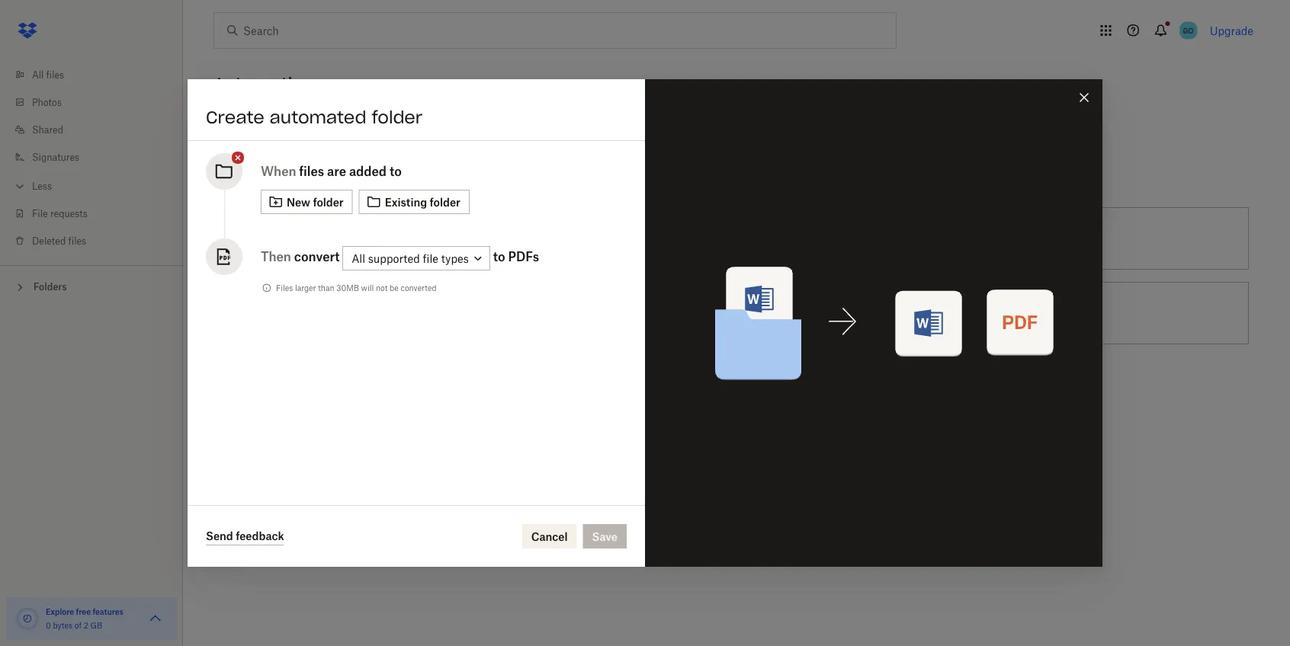Task type: vqa. For each thing, say whether or not it's contained in the screenshot.
the you
no



Task type: locate. For each thing, give the bounding box(es) containing it.
of
[[75, 621, 82, 631]]

files right renames
[[746, 232, 767, 245]]

to left pdfs
[[493, 249, 505, 264]]

files inside choose a category to sort files by button
[[407, 232, 428, 245]]

1 vertical spatial file
[[674, 307, 690, 320]]

all
[[32, 69, 44, 80], [352, 252, 365, 265]]

0 vertical spatial all
[[32, 69, 44, 80]]

folder
[[372, 107, 423, 128], [313, 196, 344, 209], [430, 196, 460, 209]]

folder up 'by'
[[430, 196, 460, 209]]

convert inside create automated folder dialog
[[294, 249, 340, 264]]

list
[[0, 52, 183, 265]]

all down 'choose a category to sort files by'
[[352, 252, 365, 265]]

less image
[[12, 179, 27, 194]]

files left 'by'
[[407, 232, 428, 245]]

0 vertical spatial choose
[[275, 232, 313, 245]]

deleted files link
[[12, 227, 183, 255]]

file for a
[[674, 307, 690, 320]]

convert
[[294, 249, 340, 264], [742, 307, 780, 320]]

convert up than
[[294, 249, 340, 264]]

a for file
[[666, 307, 672, 320]]

1 horizontal spatial convert
[[742, 307, 780, 320]]

unzip files
[[974, 307, 1027, 320]]

folder inside button
[[430, 196, 460, 209]]

shared
[[32, 124, 63, 135]]

send feedback button
[[206, 528, 284, 546]]

by
[[431, 232, 443, 245]]

new folder button
[[261, 190, 353, 214]]

a for rule
[[645, 232, 651, 245]]

a
[[316, 232, 322, 245], [645, 232, 651, 245], [666, 307, 672, 320]]

choose up then at the left top of page
[[275, 232, 313, 245]]

photos
[[32, 96, 62, 108]]

deleted files
[[32, 235, 86, 247]]

choose
[[275, 232, 313, 245], [625, 307, 663, 320]]

videos
[[783, 307, 815, 320]]

a right set on the top left of the page
[[645, 232, 651, 245]]

to right "added"
[[390, 164, 402, 179]]

0 horizontal spatial file
[[423, 252, 439, 265]]

photos link
[[12, 88, 183, 116]]

features
[[93, 607, 123, 617]]

files inside all files link
[[46, 69, 64, 80]]

a left format
[[666, 307, 672, 320]]

1 vertical spatial convert
[[742, 307, 780, 320]]

0 horizontal spatial choose
[[275, 232, 313, 245]]

converted
[[401, 283, 437, 293]]

not
[[376, 283, 388, 293]]

cancel button
[[522, 525, 577, 549]]

set a rule that renames files button
[[557, 201, 906, 276]]

send feedback
[[206, 530, 284, 543]]

2 horizontal spatial a
[[666, 307, 672, 320]]

deleted
[[32, 235, 66, 247]]

0 horizontal spatial folder
[[313, 196, 344, 209]]

all supported file types
[[352, 252, 469, 265]]

to
[[390, 164, 402, 179], [372, 232, 382, 245], [493, 249, 505, 264], [730, 307, 740, 320], [818, 307, 828, 320]]

all inside popup button
[[352, 252, 365, 265]]

0 horizontal spatial convert
[[294, 249, 340, 264]]

set
[[625, 232, 642, 245]]

files right "deleted"
[[68, 235, 86, 247]]

requests
[[50, 208, 88, 219]]

send
[[206, 530, 233, 543]]

folders button
[[0, 275, 183, 298]]

file
[[423, 252, 439, 265], [674, 307, 690, 320]]

files
[[276, 283, 293, 293]]

create automated folder dialog
[[188, 79, 1103, 567]]

1 vertical spatial all
[[352, 252, 365, 265]]

0 horizontal spatial a
[[316, 232, 322, 245]]

free
[[76, 607, 91, 617]]

1 horizontal spatial a
[[645, 232, 651, 245]]

choose for choose a category to sort files by
[[275, 232, 313, 245]]

0 horizontal spatial all
[[32, 69, 44, 80]]

files up photos on the left top
[[46, 69, 64, 80]]

folder inside button
[[313, 196, 344, 209]]

choose inside "choose a file format to convert videos to" button
[[625, 307, 663, 320]]

unzip
[[974, 307, 1004, 320]]

then
[[261, 249, 291, 264]]

files left the are
[[299, 164, 324, 179]]

file down 'by'
[[423, 252, 439, 265]]

1 horizontal spatial all
[[352, 252, 365, 265]]

pdfs
[[508, 249, 539, 264]]

added
[[349, 164, 387, 179]]

explore free features 0 bytes of 2 gb
[[46, 607, 123, 631]]

folder for new folder
[[313, 196, 344, 209]]

1 horizontal spatial folder
[[372, 107, 423, 128]]

to right format
[[730, 307, 740, 320]]

dropbox image
[[12, 15, 43, 46]]

quota usage element
[[15, 607, 40, 631]]

convert left videos at the top right of page
[[742, 307, 780, 320]]

folder up "added"
[[372, 107, 423, 128]]

a for category
[[316, 232, 322, 245]]

upgrade
[[1210, 24, 1254, 37]]

0 vertical spatial file
[[423, 252, 439, 265]]

files
[[46, 69, 64, 80], [299, 164, 324, 179], [407, 232, 428, 245], [746, 232, 767, 245], [68, 235, 86, 247], [1007, 307, 1027, 320]]

0 vertical spatial convert
[[294, 249, 340, 264]]

a left category in the top left of the page
[[316, 232, 322, 245]]

automation
[[262, 171, 336, 187]]

choose inside choose a category to sort files by button
[[275, 232, 313, 245]]

folder right new
[[313, 196, 344, 209]]

1 horizontal spatial choose
[[625, 307, 663, 320]]

files right the unzip on the right top of page
[[1007, 307, 1027, 320]]

2 horizontal spatial folder
[[430, 196, 460, 209]]

all supported file types button
[[343, 246, 490, 271]]

file inside button
[[674, 307, 690, 320]]

a inside button
[[645, 232, 651, 245]]

file inside popup button
[[423, 252, 439, 265]]

file left format
[[674, 307, 690, 320]]

explore
[[46, 607, 74, 617]]

1 vertical spatial choose
[[625, 307, 663, 320]]

1 horizontal spatial file
[[674, 307, 690, 320]]

all up photos on the left top
[[32, 69, 44, 80]]

choose left format
[[625, 307, 663, 320]]

click to watch a demo video image
[[327, 76, 346, 95]]



Task type: describe. For each thing, give the bounding box(es) containing it.
set a rule that renames files
[[625, 232, 767, 245]]

to right videos at the top right of page
[[818, 307, 828, 320]]

rule
[[654, 232, 673, 245]]

to pdfs
[[493, 249, 539, 264]]

signatures
[[32, 151, 79, 163]]

files inside "set a rule that renames files" button
[[746, 232, 767, 245]]

unzip files button
[[906, 276, 1255, 351]]

to left sort
[[372, 232, 382, 245]]

all for all supported file types
[[352, 252, 365, 265]]

existing folder button
[[359, 190, 470, 214]]

files inside deleted files link
[[68, 235, 86, 247]]

folders
[[34, 281, 67, 293]]

choose a file format to convert videos to button
[[557, 276, 906, 351]]

choose a file format to convert videos to
[[625, 307, 828, 320]]

choose a category to sort files by button
[[207, 201, 557, 276]]

add
[[214, 171, 238, 187]]

larger
[[295, 283, 316, 293]]

convert inside button
[[742, 307, 780, 320]]

an
[[242, 171, 258, 187]]

will
[[361, 283, 374, 293]]

all for all files
[[32, 69, 44, 80]]

new folder
[[287, 196, 344, 209]]

gb
[[90, 621, 102, 631]]

signatures link
[[12, 143, 183, 171]]

add an automation main content
[[207, 110, 1290, 647]]

files inside create automated folder dialog
[[299, 164, 324, 179]]

automated
[[270, 107, 366, 128]]

file
[[32, 208, 48, 219]]

0
[[46, 621, 51, 631]]

new
[[287, 196, 310, 209]]

existing
[[385, 196, 427, 209]]

all files
[[32, 69, 64, 80]]

file requests link
[[12, 200, 183, 227]]

automations
[[214, 73, 324, 95]]

cancel
[[531, 530, 568, 543]]

choose a category to sort files by
[[275, 232, 443, 245]]

list containing all files
[[0, 52, 183, 265]]

bytes
[[53, 621, 73, 631]]

existing folder
[[385, 196, 460, 209]]

shared link
[[12, 116, 183, 143]]

files are added to
[[299, 164, 402, 179]]

less
[[32, 180, 52, 192]]

format
[[693, 307, 727, 320]]

be
[[390, 283, 399, 293]]

file for supported
[[423, 252, 439, 265]]

upgrade link
[[1210, 24, 1254, 37]]

files inside unzip files button
[[1007, 307, 1027, 320]]

file requests
[[32, 208, 88, 219]]

that
[[676, 232, 696, 245]]

category
[[325, 232, 369, 245]]

renames
[[699, 232, 743, 245]]

add an automation
[[214, 171, 336, 187]]

are
[[327, 164, 346, 179]]

than
[[318, 283, 334, 293]]

feedback
[[236, 530, 284, 543]]

types
[[441, 252, 469, 265]]

create
[[206, 107, 264, 128]]

files larger than 30mb will not be converted
[[276, 283, 437, 293]]

sort
[[385, 232, 404, 245]]

2
[[84, 621, 88, 631]]

30mb
[[336, 283, 359, 293]]

when
[[261, 164, 296, 179]]

choose for choose a file format to convert videos to
[[625, 307, 663, 320]]

folder for existing folder
[[430, 196, 460, 209]]

supported
[[368, 252, 420, 265]]

create automated folder
[[206, 107, 423, 128]]

all files link
[[12, 61, 183, 88]]



